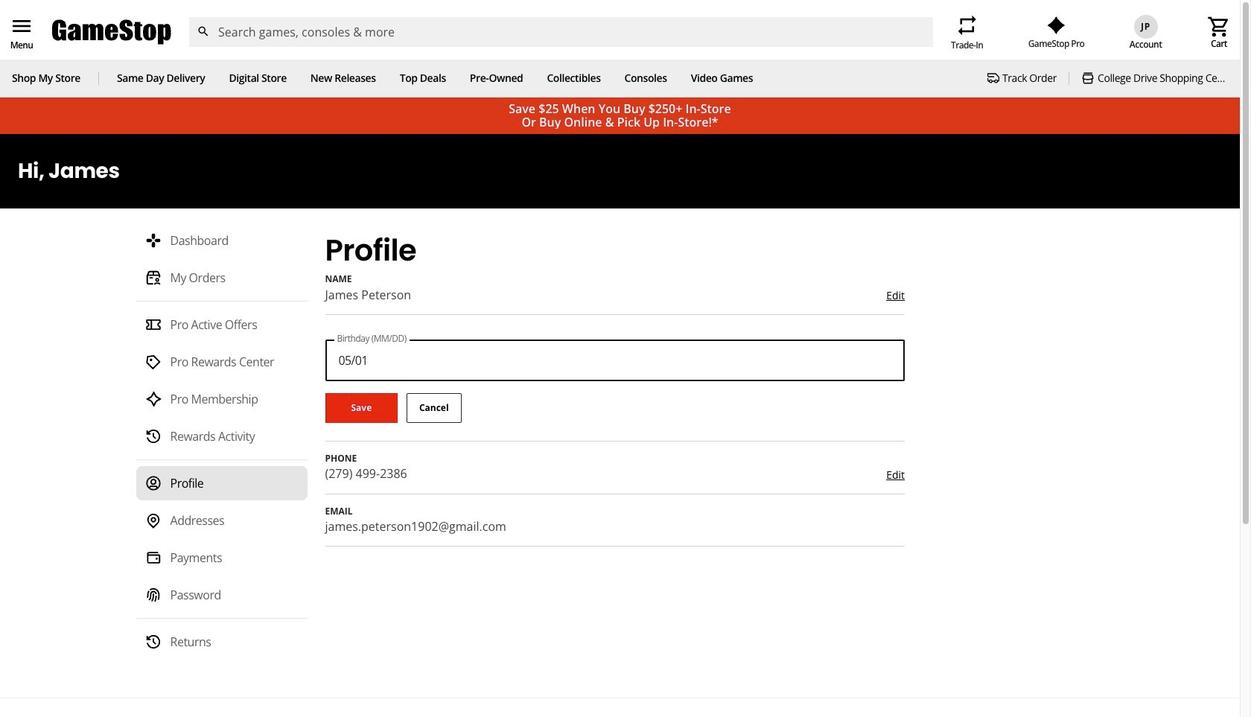 Task type: vqa. For each thing, say whether or not it's contained in the screenshot.
text field
yes



Task type: locate. For each thing, give the bounding box(es) containing it.
password icon image
[[145, 587, 161, 604]]

profile icon image
[[145, 476, 161, 492]]

pro membership icon image
[[145, 391, 161, 408]]

None search field
[[189, 17, 934, 47]]

gamestop pro icon image
[[1048, 17, 1066, 34]]

None text field
[[325, 339, 905, 381]]

pro rewards center icon image
[[145, 354, 161, 370]]

addresses icon image
[[145, 513, 161, 529]]

payments icon image
[[145, 550, 161, 566]]

my orders icon image
[[145, 270, 161, 286]]



Task type: describe. For each thing, give the bounding box(es) containing it.
Search games, consoles & more search field
[[218, 17, 907, 47]]

rewards activity icon image
[[145, 429, 161, 445]]

dashboard icon image
[[145, 233, 161, 249]]

pro active offers icon image
[[145, 317, 161, 333]]

gamestop image
[[52, 18, 171, 46]]

returns icon image
[[145, 634, 161, 651]]



